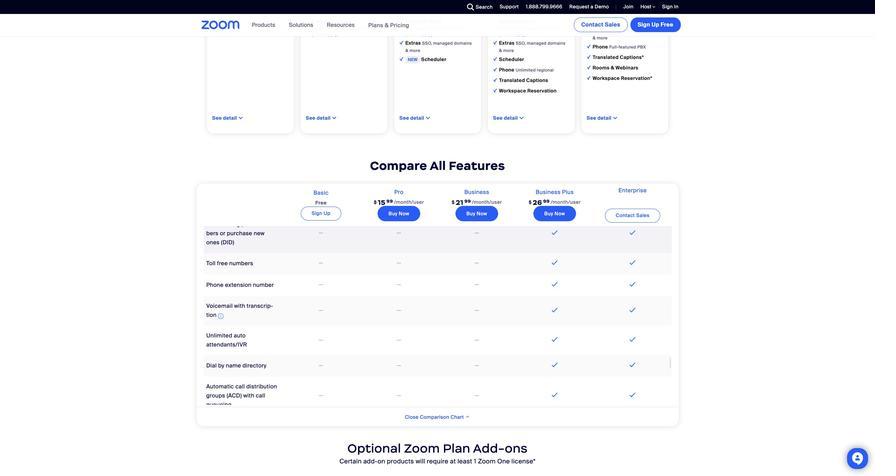 Task type: describe. For each thing, give the bounding box(es) containing it.
ok image left the rooms
[[587, 66, 591, 70]]

ok image left a
[[587, 7, 591, 11]]

for for cloud storage 10gb
[[541, 25, 547, 31]]

1 premium from the left
[[322, 25, 341, 31]]

host button
[[641, 3, 656, 10]]

port existing phone num bers or purchase new ones (did)
[[206, 221, 274, 246]]

workspace reservation*
[[593, 75, 653, 81]]

product information navigation
[[247, 14, 415, 37]]

cloud up product information navigation
[[312, 8, 326, 14]]

2 include image from the left
[[400, 19, 404, 23]]

(did)
[[221, 239, 234, 246]]

ons
[[505, 442, 528, 457]]

with inside the voicemail with transcrip tion
[[234, 303, 245, 310]]

translated captions
[[499, 77, 549, 83]]

automatic call distribution groups (acd) with call queueing
[[206, 384, 277, 409]]

buy now for 26
[[545, 211, 565, 217]]

sign up free button
[[631, 17, 681, 32]]

1 horizontal spatial sso,
[[516, 40, 526, 46]]

business plus
[[536, 189, 574, 196]]

voicemail with transcription image
[[218, 313, 224, 321]]

& for 1st see detail button from right
[[593, 35, 596, 41]]

now for 26
[[555, 211, 565, 217]]

sign up free
[[638, 21, 674, 28]]

1 horizontal spatial more
[[504, 48, 514, 53]]

1 horizontal spatial contact
[[616, 213, 635, 219]]

products
[[387, 458, 414, 466]]

phone full-featured pbx
[[593, 44, 646, 50]]

sso, for scheduler
[[422, 40, 432, 46]]

basic
[[314, 189, 329, 197]]

free down support
[[499, 25, 509, 31]]

contact sales inside 'meetings' navigation
[[582, 21, 621, 28]]

essential for cloud storage 5gb
[[406, 18, 428, 24]]

sso, managed domains & more for full-
[[593, 28, 659, 41]]

5 see from the left
[[587, 115, 597, 121]]

voicemail
[[206, 303, 233, 310]]

ok image up pricing
[[400, 9, 404, 13]]

solutions button
[[289, 14, 317, 36]]

1 horizontal spatial extras
[[499, 40, 516, 46]]

cloud storage 5gb for ok icon on top of the solutions dropdown button
[[312, 8, 357, 14]]

attendants/ivr
[[206, 342, 247, 349]]

/month/user for 26
[[551, 199, 581, 205]]

21
[[456, 198, 464, 207]]

plus
[[562, 189, 574, 196]]

buy now for 15
[[389, 211, 410, 217]]

cloud right search
[[499, 8, 514, 14]]

one
[[498, 458, 510, 466]]

all
[[430, 158, 446, 174]]

contact sales link inside 'meetings' navigation
[[574, 17, 628, 32]]

5 see detail button from the left
[[587, 115, 612, 121]]

buy for 15
[[389, 211, 398, 217]]

full-
[[610, 44, 619, 50]]

compare all features
[[370, 158, 505, 174]]

managed for full-
[[621, 28, 640, 33]]

require
[[427, 458, 449, 466]]

cloud down scheduler*
[[593, 17, 607, 23]]

include image
[[493, 19, 497, 23]]

(terms for cloud storage 10gb
[[499, 32, 513, 37]]

$ for 26
[[529, 200, 532, 205]]

unlimited inside phone unlimited regional
[[516, 67, 536, 73]]

0 horizontal spatial zoom
[[404, 442, 440, 457]]

demo
[[595, 3, 609, 10]]

1 essential from the left
[[312, 18, 335, 24]]

$ for 21
[[452, 200, 455, 205]]

free left the resources
[[312, 25, 321, 31]]

by
[[218, 363, 224, 370]]

comparison
[[420, 415, 450, 421]]

year for cloud storage 10gb
[[550, 25, 559, 31]]

domains for full-
[[642, 28, 659, 33]]

cloud storage 10gb
[[499, 8, 546, 14]]

& right the rooms
[[611, 65, 615, 71]]

apps for cloud storage 10gb
[[523, 18, 536, 24]]

1 vertical spatial contact sales
[[616, 213, 650, 219]]

phone
[[242, 221, 259, 228]]

buy now link for 26
[[534, 206, 576, 222]]

at
[[450, 458, 456, 466]]

auto
[[234, 333, 246, 340]]

extension
[[225, 282, 252, 289]]

dial
[[206, 363, 217, 370]]

included image for port existing phone num bers or purchase new ones (did)
[[628, 229, 638, 237]]

apply) for cloud storage 5gb
[[420, 32, 432, 37]]

& for see detail button associated with cloud storage 10gb
[[499, 48, 502, 53]]

will
[[416, 458, 425, 466]]

optional zoom plan add-ons certain add-on products will require at least 1 zoom one license*
[[340, 442, 536, 466]]

pro
[[395, 189, 404, 196]]

free up new
[[406, 25, 415, 31]]

close
[[405, 415, 419, 421]]

free inside basic free
[[316, 200, 327, 206]]

tion
[[206, 303, 273, 319]]

directory
[[243, 363, 267, 370]]

resources button
[[327, 14, 358, 36]]

99 for 26
[[544, 198, 550, 204]]

unlimited inside unlimited auto attendants/ivr
[[206, 333, 232, 340]]

products
[[252, 21, 275, 29]]

$ 21 99 /month/user
[[452, 198, 502, 207]]

1 for first include icon from the right
[[454, 25, 456, 31]]

buy for 26
[[545, 211, 554, 217]]

sales inside 'meetings' navigation
[[605, 21, 621, 28]]

see detail for cloud storage 10gb
[[493, 115, 518, 121]]

existing
[[219, 221, 240, 228]]

workspace reservation
[[499, 88, 557, 94]]

zoom logo image
[[202, 21, 240, 29]]

on
[[378, 458, 385, 466]]

bers
[[206, 221, 274, 237]]

resources
[[327, 21, 355, 29]]

1.888.799.9666
[[526, 3, 563, 10]]

$ 15 99 /month/user
[[374, 198, 424, 207]]

1 horizontal spatial sso, managed domains & more
[[499, 40, 566, 53]]

apps for cloud storage 10gb
[[529, 25, 540, 31]]

groups
[[206, 393, 225, 400]]

buy for 21
[[467, 211, 476, 217]]

/month/user for 21
[[472, 199, 502, 205]]

regional
[[537, 67, 554, 73]]

ok image left translated captions* in the right top of the page
[[587, 55, 591, 59]]

free inside button
[[661, 21, 674, 28]]

port
[[206, 221, 218, 228]]

reservation*
[[621, 75, 653, 81]]

1 include image from the left
[[306, 19, 310, 23]]

sign in
[[663, 3, 679, 10]]

or
[[220, 230, 226, 237]]

sso, for full-
[[610, 28, 620, 33]]

enterprise
[[619, 187, 647, 194]]

close comparison chart
[[405, 415, 465, 421]]

sign for sign up free
[[638, 21, 651, 28]]

translated for translated captions*
[[593, 54, 619, 60]]

1 horizontal spatial domains
[[548, 40, 566, 46]]

phone for phone unlimited regional
[[499, 67, 515, 73]]

features
[[449, 158, 505, 174]]

application containing 15
[[204, 184, 672, 416]]

1 see detail from the left
[[212, 115, 237, 121]]

distribution
[[246, 384, 277, 391]]

purchase
[[227, 230, 252, 237]]

captions*
[[620, 54, 644, 60]]

domains for scheduler
[[454, 40, 472, 46]]

ok image left phone unlimited regional in the top right of the page
[[493, 68, 497, 72]]

new scheduler
[[408, 56, 447, 63]]

add-
[[363, 458, 378, 466]]

banner containing contact sales
[[193, 14, 682, 37]]

1 scheduler from the left
[[421, 56, 447, 63]]

compare
[[370, 158, 427, 174]]

add-
[[473, 442, 505, 457]]

contact inside 'meetings' navigation
[[582, 21, 604, 28]]

ok image left workspace reservation*
[[587, 76, 591, 80]]

plans & pricing
[[368, 21, 409, 29]]

premium for cloud storage 5gb
[[416, 25, 435, 31]]

workspace for translated
[[499, 88, 526, 94]]

buy now link for 15
[[378, 206, 420, 222]]

search button
[[462, 0, 495, 14]]

business for business plus
[[536, 189, 561, 196]]

phone for phone full-featured pbx
[[593, 44, 608, 50]]

up for sign up
[[324, 210, 331, 217]]

see for cloud storage 10gb
[[493, 115, 503, 121]]

queueing
[[206, 402, 232, 409]]

cloud storage 5gb for ok icon over pricing
[[406, 8, 451, 14]]

free
[[217, 260, 228, 267]]

phone unlimited regional
[[499, 67, 554, 73]]

support
[[500, 3, 519, 10]]

see detail for cloud storage 5gb
[[400, 115, 424, 121]]

see for essential apps free premium apps for 1 year (terms apply)
[[306, 115, 316, 121]]

chart
[[451, 415, 464, 421]]



Task type: locate. For each thing, give the bounding box(es) containing it.
unlimited up attendants/ivr at the bottom of page
[[206, 333, 232, 340]]

$21.99 per month per user element
[[452, 195, 502, 210]]

(terms
[[312, 32, 325, 37], [406, 32, 419, 37], [499, 32, 513, 37]]

with left the transcrip
[[234, 303, 245, 310]]

& up phone full-featured pbx
[[593, 35, 596, 41]]

2 see from the left
[[306, 115, 316, 121]]

essential for cloud storage 10gb
[[499, 18, 522, 24]]

sign down basic free on the top left of page
[[312, 210, 323, 217]]

apps down 10gb
[[529, 25, 540, 31]]

see for cloud storage 5gb
[[400, 115, 409, 121]]

more
[[597, 35, 608, 41], [410, 48, 421, 53], [504, 48, 514, 53]]

phone up voicemail
[[206, 282, 224, 289]]

/month/user inside $ 15 99 /month/user
[[394, 199, 424, 205]]

0 horizontal spatial call
[[236, 384, 245, 391]]

1 horizontal spatial /month/user
[[472, 199, 502, 205]]

$ 26 99 /month/user
[[529, 198, 581, 207]]

more for new
[[410, 48, 421, 53]]

number
[[253, 282, 274, 289]]

1 see from the left
[[212, 115, 222, 121]]

0 horizontal spatial unlimited
[[206, 333, 232, 340]]

1 horizontal spatial $
[[452, 200, 455, 205]]

3 see from the left
[[400, 115, 409, 121]]

business up $ 21 99 /month/user
[[465, 189, 490, 196]]

0 horizontal spatial sso,
[[422, 40, 432, 46]]

& inside product information navigation
[[385, 21, 389, 29]]

3 $ from the left
[[529, 200, 532, 205]]

sign up link
[[301, 207, 341, 221]]

include image left the resources
[[306, 19, 310, 23]]

0 horizontal spatial sign
[[312, 210, 323, 217]]

1 for include image
[[548, 25, 549, 31]]

3 (terms from the left
[[499, 32, 513, 37]]

1 horizontal spatial apply)
[[420, 32, 432, 37]]

year right resources dropdown button
[[363, 25, 372, 31]]

3 see detail button from the left
[[400, 115, 424, 121]]

detail for essential apps free premium apps for 1 year (terms apply)
[[317, 115, 331, 121]]

sign inside "link"
[[312, 210, 323, 217]]

1 horizontal spatial include image
[[400, 19, 404, 23]]

workspace down translated captions
[[499, 88, 526, 94]]

sign for sign in
[[663, 3, 673, 10]]

2 (terms from the left
[[406, 32, 419, 37]]

free down sign in
[[661, 21, 674, 28]]

up for sign up free
[[652, 21, 660, 28]]

2 business from the left
[[536, 189, 561, 196]]

1 apps from the left
[[336, 18, 348, 24]]

0 horizontal spatial translated
[[499, 77, 525, 83]]

essential apps free premium apps for 1 year (terms apply) for cloud storage 10gb
[[499, 18, 559, 37]]

0 horizontal spatial buy now
[[389, 211, 410, 217]]

1 horizontal spatial unlimited
[[516, 67, 536, 73]]

application
[[204, 184, 672, 416]]

sign
[[663, 3, 673, 10], [638, 21, 651, 28], [312, 210, 323, 217]]

in
[[674, 3, 679, 10]]

1 horizontal spatial zoom
[[478, 458, 496, 466]]

pbx
[[638, 44, 646, 50]]

managed up new scheduler
[[434, 40, 453, 46]]

4 see from the left
[[493, 115, 503, 121]]

0 horizontal spatial apps
[[342, 25, 352, 31]]

3 for from the left
[[541, 25, 547, 31]]

/month/user for 15
[[394, 199, 424, 205]]

2 essential apps free premium apps for 1 year (terms apply) from the left
[[406, 18, 466, 37]]

0 horizontal spatial 99
[[387, 198, 393, 204]]

included image for unlimited auto attendants/ivr
[[628, 336, 638, 344]]

buy now down $26.99 per month per user element
[[545, 211, 565, 217]]

$ left 21
[[452, 200, 455, 205]]

0 vertical spatial contact sales link
[[574, 17, 628, 32]]

now for 15
[[399, 211, 410, 217]]

$26.99 per month per user element
[[529, 195, 581, 210]]

essential apps free premium apps for 1 year (terms apply) for cloud storage 5gb
[[406, 18, 466, 37]]

see detail button for cloud storage 5gb
[[400, 115, 424, 121]]

$ inside $ 15 99 /month/user
[[374, 200, 377, 205]]

1 horizontal spatial business
[[536, 189, 561, 196]]

sign inside button
[[638, 21, 651, 28]]

1 horizontal spatial apps
[[429, 18, 442, 24]]

0 horizontal spatial include image
[[306, 19, 310, 23]]

sign up
[[312, 210, 331, 217]]

1 vertical spatial contact sales link
[[605, 209, 661, 223]]

2 scheduler from the left
[[499, 56, 524, 63]]

basic free
[[314, 189, 329, 206]]

translated down phone unlimited regional in the top right of the page
[[499, 77, 525, 83]]

2 horizontal spatial managed
[[621, 28, 640, 33]]

1 horizontal spatial call
[[256, 393, 265, 400]]

5gb for ok icon over pricing
[[442, 8, 451, 14]]

request a demo link
[[564, 0, 611, 14], [570, 3, 609, 10]]

1 vertical spatial call
[[256, 393, 265, 400]]

year down 1.888.799.9666
[[550, 25, 559, 31]]

3 buy now from the left
[[545, 211, 565, 217]]

(acd)
[[227, 393, 242, 400]]

1 buy now link from the left
[[378, 206, 420, 222]]

0 horizontal spatial extras
[[406, 40, 422, 46]]

5gb up resources dropdown button
[[348, 8, 357, 14]]

2 $ from the left
[[452, 200, 455, 205]]

cloud storage unlimited
[[593, 17, 649, 23]]

name
[[226, 363, 241, 370]]

free down the basic
[[316, 200, 327, 206]]

transcrip
[[247, 303, 273, 310]]

1 horizontal spatial essential apps free premium apps for 1 year (terms apply)
[[406, 18, 466, 37]]

reservation
[[528, 88, 557, 94]]

& up phone unlimited regional in the top right of the page
[[499, 48, 502, 53]]

translated captions*
[[593, 54, 644, 60]]

now down $26.99 per month per user element
[[555, 211, 565, 217]]

sso, managed domains & more for scheduler
[[406, 40, 472, 53]]

include image
[[306, 19, 310, 23], [400, 19, 404, 23]]

sales down enterprise
[[637, 213, 650, 219]]

3 essential from the left
[[499, 18, 522, 24]]

sso, down cloud storage unlimited
[[610, 28, 620, 33]]

apply) down cloud storage 10gb on the right
[[514, 32, 526, 37]]

included image for automatic call distribution groups (acd) with call queueing
[[628, 392, 638, 400]]

0 horizontal spatial essential
[[312, 18, 335, 24]]

apply) up new scheduler
[[420, 32, 432, 37]]

apps for cloud storage 5gb
[[429, 18, 442, 24]]

1 essential apps free premium apps for 1 year (terms apply) from the left
[[312, 18, 372, 37]]

include image right plans
[[400, 19, 404, 23]]

cloud storage 5gb up pricing
[[406, 8, 451, 14]]

5 detail from the left
[[598, 115, 612, 121]]

(terms for cloud storage 5gb
[[406, 32, 419, 37]]

0 horizontal spatial apply)
[[326, 32, 339, 37]]

ok image left full-
[[587, 45, 591, 49]]

3 buy now link from the left
[[534, 206, 576, 222]]

request a demo
[[570, 3, 609, 10]]

cloud
[[312, 8, 326, 14], [406, 8, 420, 14], [499, 8, 514, 14], [593, 17, 607, 23]]

99 for 21
[[465, 198, 471, 204]]

0 vertical spatial up
[[652, 21, 660, 28]]

num
[[260, 221, 274, 228]]

now for 21
[[477, 211, 487, 217]]

buy now link for 21
[[456, 206, 498, 222]]

support link up include image
[[495, 0, 521, 14]]

extras up phone unlimited regional in the top right of the page
[[499, 40, 516, 46]]

contact sales down enterprise
[[616, 213, 650, 219]]

buy now down '$21.99 per month per user' element
[[467, 211, 487, 217]]

see
[[212, 115, 222, 121], [306, 115, 316, 121], [400, 115, 409, 121], [493, 115, 503, 121], [587, 115, 597, 121]]

5 see detail from the left
[[587, 115, 612, 121]]

0 horizontal spatial managed
[[434, 40, 453, 46]]

voicemail with transcrip tion application
[[206, 303, 273, 321]]

1 buy now from the left
[[389, 211, 410, 217]]

business for business
[[465, 189, 490, 196]]

zoom down add-
[[478, 458, 496, 466]]

3 now from the left
[[555, 211, 565, 217]]

search
[[476, 4, 493, 10]]

buy now link
[[378, 206, 420, 222], [456, 206, 498, 222], [534, 206, 576, 222]]

host
[[641, 3, 653, 10]]

unlimited auto attendants/ivr
[[206, 333, 247, 349]]

up down basic free on the top left of page
[[324, 210, 331, 217]]

now down $ 15 99 /month/user
[[399, 211, 410, 217]]

1 apply) from the left
[[326, 32, 339, 37]]

1 /month/user from the left
[[394, 199, 424, 205]]

3 apps from the left
[[523, 18, 536, 24]]

2 horizontal spatial sso,
[[610, 28, 620, 33]]

now down '$21.99 per month per user' element
[[477, 211, 487, 217]]

0 horizontal spatial domains
[[454, 40, 472, 46]]

detail
[[223, 115, 237, 121], [317, 115, 331, 121], [411, 115, 424, 121], [504, 115, 518, 121], [598, 115, 612, 121]]

1 cloud storage 5gb from the left
[[312, 8, 357, 14]]

see detail for essential apps free premium apps for 1 year (terms apply)
[[306, 115, 331, 121]]

with inside "automatic call distribution groups (acd) with call queueing"
[[243, 393, 254, 400]]

0 horizontal spatial apps
[[336, 18, 348, 24]]

automatic
[[206, 384, 234, 391]]

more up phone full-featured pbx
[[597, 35, 608, 41]]

99 right 15
[[387, 198, 393, 204]]

2 see detail from the left
[[306, 115, 331, 121]]

included image
[[550, 229, 560, 237], [628, 229, 638, 237], [628, 281, 638, 289], [628, 336, 638, 344], [628, 392, 638, 400]]

1 vertical spatial up
[[324, 210, 331, 217]]

& right plans
[[385, 21, 389, 29]]

1 horizontal spatial now
[[477, 211, 487, 217]]

1 vertical spatial contact
[[616, 213, 635, 219]]

unlimited down host
[[629, 17, 649, 23]]

2 buy from the left
[[467, 211, 476, 217]]

banner
[[193, 14, 682, 37]]

2 vertical spatial unlimited
[[206, 333, 232, 340]]

ok image left new
[[400, 57, 404, 61]]

$
[[374, 200, 377, 205], [452, 200, 455, 205], [529, 200, 532, 205]]

2 buy now link from the left
[[456, 206, 498, 222]]

0 horizontal spatial buy
[[389, 211, 398, 217]]

$ inside $ 26 99 /month/user
[[529, 200, 532, 205]]

buy now for 21
[[467, 211, 487, 217]]

numbers
[[229, 260, 253, 267]]

scheduler*
[[593, 6, 620, 13]]

3 detail from the left
[[411, 115, 424, 121]]

2 horizontal spatial (terms
[[499, 32, 513, 37]]

0 vertical spatial call
[[236, 384, 245, 391]]

contact sales link
[[574, 17, 628, 32], [605, 209, 661, 223]]

call up '(acd)' on the bottom
[[236, 384, 245, 391]]

& up new
[[406, 48, 409, 53]]

1 detail from the left
[[223, 115, 237, 121]]

0 horizontal spatial year
[[363, 25, 372, 31]]

1 horizontal spatial cloud storage 5gb
[[406, 8, 451, 14]]

2 horizontal spatial buy
[[545, 211, 554, 217]]

3 99 from the left
[[544, 198, 550, 204]]

buy down '$21.99 per month per user' element
[[467, 211, 476, 217]]

contact sales link down enterprise
[[605, 209, 661, 223]]

meetings navigation
[[573, 14, 682, 34]]

cloud storage 5gb
[[312, 8, 357, 14], [406, 8, 451, 14]]

3 apply) from the left
[[514, 32, 526, 37]]

0 vertical spatial sales
[[605, 21, 621, 28]]

request
[[570, 3, 590, 10]]

/month/user right 21
[[472, 199, 502, 205]]

detail for cloud storage 10gb
[[504, 115, 518, 121]]

0 horizontal spatial (terms
[[312, 32, 325, 37]]

2 apps from the left
[[436, 25, 446, 31]]

3 premium from the left
[[510, 25, 528, 31]]

0 vertical spatial workspace
[[593, 75, 620, 81]]

sales down scheduler*
[[605, 21, 621, 28]]

up inside "link"
[[324, 210, 331, 217]]

ok image up the solutions dropdown button
[[306, 9, 310, 13]]

99 right 21
[[465, 198, 471, 204]]

captions
[[527, 77, 549, 83]]

sso, up new scheduler
[[422, 40, 432, 46]]

(terms down support
[[499, 32, 513, 37]]

see detail button for cloud storage 10gb
[[493, 115, 518, 121]]

contact down enterprise
[[616, 213, 635, 219]]

2 detail from the left
[[317, 115, 331, 121]]

year down search button
[[457, 25, 466, 31]]

pricing
[[390, 21, 409, 29]]

year for cloud storage 5gb
[[457, 25, 466, 31]]

contact sales
[[582, 21, 621, 28], [616, 213, 650, 219]]

sign in link
[[657, 0, 682, 14], [663, 3, 679, 10]]

a
[[591, 3, 594, 10]]

premium for cloud storage 10gb
[[510, 25, 528, 31]]

1 now from the left
[[399, 211, 410, 217]]

1 horizontal spatial phone
[[499, 67, 515, 73]]

phone for phone extension number
[[206, 282, 224, 289]]

0 horizontal spatial /month/user
[[394, 199, 424, 205]]

1 horizontal spatial up
[[652, 21, 660, 28]]

more for phone
[[597, 35, 608, 41]]

1 horizontal spatial sales
[[637, 213, 650, 219]]

0 vertical spatial zoom
[[404, 442, 440, 457]]

0 vertical spatial translated
[[593, 54, 619, 60]]

2 buy now from the left
[[467, 211, 487, 217]]

2 horizontal spatial year
[[550, 25, 559, 31]]

/month/user inside $ 21 99 /month/user
[[472, 199, 502, 205]]

2 now from the left
[[477, 211, 487, 217]]

plan
[[443, 442, 471, 457]]

sso, managed domains & more
[[593, 28, 659, 41], [406, 40, 472, 53], [499, 40, 566, 53]]

99
[[387, 198, 393, 204], [465, 198, 471, 204], [544, 198, 550, 204]]

call down the distribution
[[256, 393, 265, 400]]

2 horizontal spatial $
[[529, 200, 532, 205]]

for
[[353, 25, 359, 31], [447, 25, 453, 31], [541, 25, 547, 31]]

1 (terms from the left
[[312, 32, 325, 37]]

0 horizontal spatial workspace
[[499, 88, 526, 94]]

0 horizontal spatial contact
[[582, 21, 604, 28]]

ones
[[206, 239, 220, 246]]

domains
[[642, 28, 659, 33], [454, 40, 472, 46], [548, 40, 566, 46]]

cloud storage 5gb up product information navigation
[[312, 8, 357, 14]]

$15.99 per month per user element
[[374, 195, 424, 210]]

new
[[254, 230, 265, 237]]

workspace for rooms
[[593, 75, 620, 81]]

2 vertical spatial sign
[[312, 210, 323, 217]]

2 horizontal spatial apps
[[523, 18, 536, 24]]

not included image
[[396, 229, 403, 238], [474, 229, 480, 238], [396, 307, 403, 315], [474, 307, 480, 315], [318, 362, 325, 370]]

0 horizontal spatial now
[[399, 211, 410, 217]]

sign left in
[[663, 3, 673, 10]]

cloud up pricing
[[406, 8, 420, 14]]

apps up new scheduler
[[436, 25, 446, 31]]

up inside button
[[652, 21, 660, 28]]

2 essential from the left
[[406, 18, 428, 24]]

phone up translated captions
[[499, 67, 515, 73]]

phone left full-
[[593, 44, 608, 50]]

99 right 26
[[544, 198, 550, 204]]

(terms down solutions on the left top
[[312, 32, 325, 37]]

sso,
[[610, 28, 620, 33], [422, 40, 432, 46], [516, 40, 526, 46]]

3 buy from the left
[[545, 211, 554, 217]]

premium right pricing
[[416, 25, 435, 31]]

scheduler right new
[[421, 56, 447, 63]]

2 horizontal spatial essential apps free premium apps for 1 year (terms apply)
[[499, 18, 559, 37]]

1 vertical spatial sales
[[637, 213, 650, 219]]

sso, managed domains & more up phone unlimited regional in the top right of the page
[[499, 40, 566, 53]]

sso, up phone unlimited regional in the top right of the page
[[516, 40, 526, 46]]

managed up regional
[[527, 40, 547, 46]]

0 horizontal spatial sales
[[605, 21, 621, 28]]

$ inside $ 21 99 /month/user
[[452, 200, 455, 205]]

1 vertical spatial phone
[[499, 67, 515, 73]]

business up $ 26 99 /month/user
[[536, 189, 561, 196]]

99 for 15
[[387, 198, 393, 204]]

unlimited inside cloud storage unlimited
[[629, 17, 649, 23]]

0 horizontal spatial more
[[410, 48, 421, 53]]

contact sales link down scheduler*
[[574, 17, 628, 32]]

apply) for cloud storage 10gb
[[514, 32, 526, 37]]

support link right search
[[500, 3, 519, 10]]

4 see detail from the left
[[493, 115, 518, 121]]

/month/user inside $ 26 99 /month/user
[[551, 199, 581, 205]]

1
[[360, 25, 362, 31], [454, 25, 456, 31], [548, 25, 549, 31], [474, 458, 477, 466]]

solutions
[[289, 21, 313, 29]]

1 vertical spatial workspace
[[499, 88, 526, 94]]

included image for phone extension number
[[628, 281, 638, 289]]

apps for cloud storage 5gb
[[436, 25, 446, 31]]

& for see detail button related to cloud storage 5gb
[[406, 48, 409, 53]]

translated up the rooms
[[593, 54, 619, 60]]

not included image
[[318, 229, 325, 238], [318, 259, 325, 268], [396, 259, 403, 268], [474, 259, 480, 268], [318, 281, 325, 290], [396, 281, 403, 290], [474, 281, 480, 290], [318, 307, 325, 315], [318, 337, 325, 345], [396, 337, 403, 345], [474, 337, 480, 345], [396, 362, 403, 370], [474, 362, 480, 370], [318, 392, 325, 401], [396, 392, 403, 401], [474, 392, 480, 401]]

featured
[[619, 44, 637, 50]]

1 horizontal spatial workspace
[[593, 75, 620, 81]]

phone extension number
[[206, 282, 274, 289]]

2 horizontal spatial extras
[[593, 27, 610, 33]]

dial by name directory
[[206, 363, 267, 370]]

2 horizontal spatial apply)
[[514, 32, 526, 37]]

scheduler up phone unlimited regional in the top right of the page
[[499, 56, 524, 63]]

$ left 15
[[374, 200, 377, 205]]

2 apply) from the left
[[420, 32, 432, 37]]

1 horizontal spatial buy
[[467, 211, 476, 217]]

certain
[[340, 458, 362, 466]]

$ for 15
[[374, 200, 377, 205]]

1 vertical spatial zoom
[[478, 458, 496, 466]]

buy now down $ 15 99 /month/user
[[389, 211, 410, 217]]

1 horizontal spatial translated
[[593, 54, 619, 60]]

99 inside $ 21 99 /month/user
[[465, 198, 471, 204]]

1 horizontal spatial 5gb
[[442, 8, 451, 14]]

2 horizontal spatial buy now link
[[534, 206, 576, 222]]

1 horizontal spatial buy now
[[467, 211, 487, 217]]

0 vertical spatial contact
[[582, 21, 604, 28]]

1 for from the left
[[353, 25, 359, 31]]

apps
[[336, 18, 348, 24], [429, 18, 442, 24], [523, 18, 536, 24]]

4 see detail button from the left
[[493, 115, 518, 121]]

0 horizontal spatial cloud storage 5gb
[[312, 8, 357, 14]]

0 horizontal spatial phone
[[206, 282, 224, 289]]

1.888.799.9666 button
[[521, 0, 564, 14], [526, 3, 563, 10]]

&
[[385, 21, 389, 29], [593, 35, 596, 41], [406, 48, 409, 53], [499, 48, 502, 53], [611, 65, 615, 71]]

extras for phone
[[593, 27, 610, 33]]

2 year from the left
[[457, 25, 466, 31]]

detail for cloud storage 5gb
[[411, 115, 424, 121]]

apps
[[342, 25, 352, 31], [436, 25, 446, 31], [529, 25, 540, 31]]

2 horizontal spatial apps
[[529, 25, 540, 31]]

voicemail with transcrip tion
[[206, 303, 273, 319]]

2 /month/user from the left
[[472, 199, 502, 205]]

1 business from the left
[[465, 189, 490, 196]]

2 apps from the left
[[429, 18, 442, 24]]

2 5gb from the left
[[442, 8, 451, 14]]

sso, managed domains & more up featured
[[593, 28, 659, 41]]

new
[[408, 57, 418, 63]]

2 horizontal spatial 99
[[544, 198, 550, 204]]

ok image
[[493, 9, 497, 13], [587, 18, 591, 22], [587, 28, 591, 32], [400, 41, 404, 45], [493, 41, 497, 45], [493, 57, 497, 61], [493, 78, 497, 82], [493, 89, 497, 93]]

3 apps from the left
[[529, 25, 540, 31]]

0 vertical spatial unlimited
[[629, 17, 649, 23]]

1 horizontal spatial apps
[[436, 25, 446, 31]]

storage
[[328, 8, 347, 14], [421, 8, 441, 14], [515, 8, 534, 14], [609, 17, 628, 23]]

3 see detail from the left
[[400, 115, 424, 121]]

(terms down pricing
[[406, 32, 419, 37]]

sign down host
[[638, 21, 651, 28]]

2 premium from the left
[[416, 25, 435, 31]]

1 horizontal spatial for
[[447, 25, 453, 31]]

10gb
[[536, 8, 546, 14]]

1 5gb from the left
[[348, 8, 357, 14]]

4 detail from the left
[[504, 115, 518, 121]]

/month/user down pro
[[394, 199, 424, 205]]

managed down cloud storage unlimited
[[621, 28, 640, 33]]

up down host dropdown button
[[652, 21, 660, 28]]

5gb for ok icon on top of the solutions dropdown button
[[348, 8, 357, 14]]

3 year from the left
[[550, 25, 559, 31]]

for for cloud storage 5gb
[[447, 25, 453, 31]]

0 horizontal spatial 5gb
[[348, 8, 357, 14]]

99 inside $ 26 99 /month/user
[[544, 198, 550, 204]]

sign for sign up
[[312, 210, 323, 217]]

1 for first include icon
[[360, 25, 362, 31]]

1 apps from the left
[[342, 25, 352, 31]]

1 see detail button from the left
[[212, 115, 237, 121]]

3 essential apps free premium apps for 1 year (terms apply) from the left
[[499, 18, 559, 37]]

extras up new
[[406, 40, 422, 46]]

5gb
[[348, 8, 357, 14], [442, 8, 451, 14]]

2 horizontal spatial /month/user
[[551, 199, 581, 205]]

rooms
[[593, 65, 610, 71]]

1 buy from the left
[[389, 211, 398, 217]]

1 horizontal spatial essential
[[406, 18, 428, 24]]

0 vertical spatial sign
[[663, 3, 673, 10]]

1 vertical spatial translated
[[499, 77, 525, 83]]

license*
[[512, 458, 536, 466]]

2 99 from the left
[[465, 198, 471, 204]]

join link
[[618, 0, 636, 14], [624, 3, 634, 10]]

26
[[533, 198, 542, 207]]

apply) down the resources
[[326, 32, 339, 37]]

0 horizontal spatial essential apps free premium apps for 1 year (terms apply)
[[312, 18, 372, 37]]

toll
[[206, 260, 216, 267]]

0 vertical spatial contact sales
[[582, 21, 621, 28]]

0 vertical spatial with
[[234, 303, 245, 310]]

premium down cloud storage 10gb on the right
[[510, 25, 528, 31]]

sso, managed domains & more up new scheduler
[[406, 40, 472, 53]]

1 horizontal spatial year
[[457, 25, 466, 31]]

1 horizontal spatial 99
[[465, 198, 471, 204]]

with right '(acd)' on the bottom
[[243, 393, 254, 400]]

2 cloud storage 5gb from the left
[[406, 8, 451, 14]]

3 /month/user from the left
[[551, 199, 581, 205]]

0 horizontal spatial up
[[324, 210, 331, 217]]

translated
[[593, 54, 619, 60], [499, 77, 525, 83]]

1 vertical spatial unlimited
[[516, 67, 536, 73]]

99 inside $ 15 99 /month/user
[[387, 198, 393, 204]]

managed for scheduler
[[434, 40, 453, 46]]

/month/user down 'plus'
[[551, 199, 581, 205]]

see detail button
[[212, 115, 237, 121], [306, 115, 331, 121], [400, 115, 424, 121], [493, 115, 518, 121], [587, 115, 612, 121]]

1 99 from the left
[[387, 198, 393, 204]]

ok image
[[587, 7, 591, 11], [306, 9, 310, 13], [400, 9, 404, 13], [587, 45, 591, 49], [587, 55, 591, 59], [400, 57, 404, 61], [587, 66, 591, 70], [493, 68, 497, 72], [587, 76, 591, 80]]

apps left plans
[[342, 25, 352, 31]]

2 for from the left
[[447, 25, 453, 31]]

join
[[624, 3, 634, 10]]

extras for new
[[406, 40, 422, 46]]

see detail button for essential apps free premium apps for 1 year (terms apply)
[[306, 115, 331, 121]]

1 horizontal spatial scheduler
[[499, 56, 524, 63]]

optional
[[348, 442, 401, 457]]

apply)
[[326, 32, 339, 37], [420, 32, 432, 37], [514, 32, 526, 37]]

1 horizontal spatial managed
[[527, 40, 547, 46]]

toll free numbers
[[206, 260, 253, 267]]

buy down $ 15 99 /month/user
[[389, 211, 398, 217]]

2 see detail button from the left
[[306, 115, 331, 121]]

translated for translated captions
[[499, 77, 525, 83]]

included image
[[550, 259, 560, 267], [628, 259, 638, 267], [550, 281, 560, 289], [550, 306, 560, 315], [628, 306, 638, 315], [550, 336, 560, 344], [550, 362, 560, 370], [628, 362, 638, 370], [550, 392, 560, 400]]

1 year from the left
[[363, 25, 372, 31]]

1 $ from the left
[[374, 200, 377, 205]]

1 inside optional zoom plan add-ons certain add-on products will require at least 1 zoom one license*
[[474, 458, 477, 466]]

sales
[[605, 21, 621, 28], [637, 213, 650, 219]]

least
[[458, 458, 472, 466]]

rooms & webinars
[[593, 65, 639, 71]]



Task type: vqa. For each thing, say whether or not it's contained in the screenshot.


